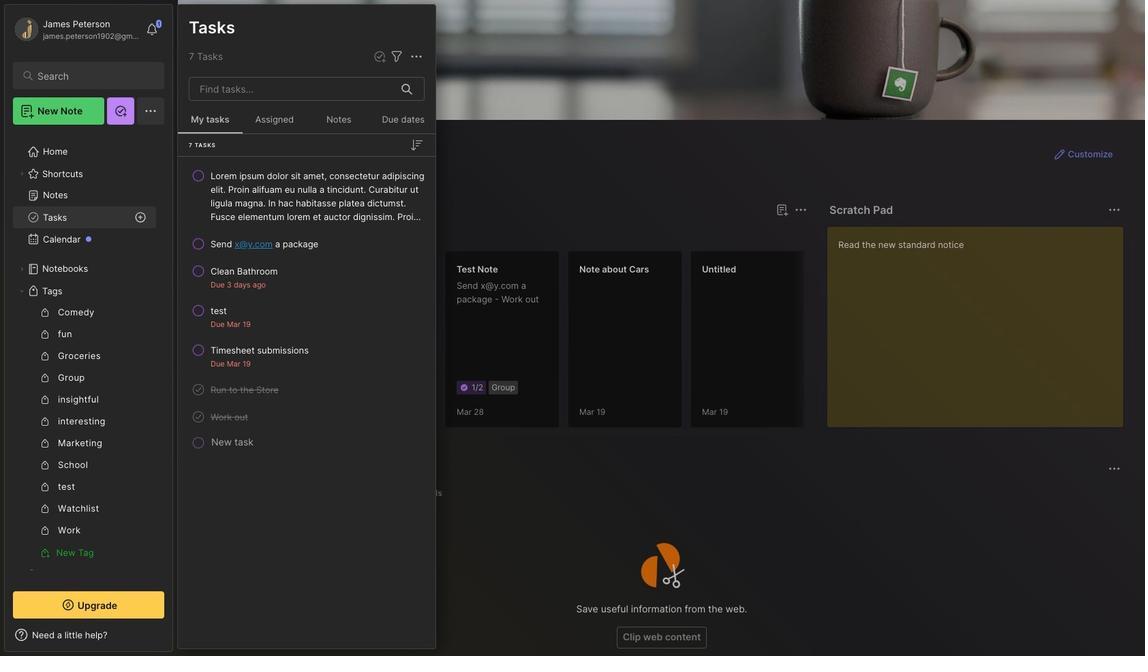 Task type: describe. For each thing, give the bounding box(es) containing it.
Filter tasks field
[[389, 48, 405, 65]]

4 row from the top
[[183, 299, 430, 335]]

new task image
[[373, 50, 387, 63]]

sort options image
[[408, 137, 425, 153]]

more actions and view options image
[[408, 48, 425, 65]]

send x@y.com a package 1 cell
[[211, 237, 318, 251]]

More actions and view options field
[[405, 48, 425, 65]]

WHAT'S NEW field
[[5, 625, 172, 646]]

2 row from the top
[[183, 232, 430, 256]]

run to the store 5 cell
[[211, 383, 279, 397]]

test 3 cell
[[211, 304, 227, 318]]

tree inside main element
[[5, 133, 172, 616]]

group inside main element
[[13, 302, 156, 564]]

1 tab list from the top
[[202, 226, 805, 243]]



Task type: locate. For each thing, give the bounding box(es) containing it.
clean bathroom 2 cell
[[211, 265, 278, 278]]

tab list
[[202, 226, 805, 243], [202, 485, 1119, 502]]

row group
[[178, 162, 436, 453], [200, 251, 1145, 436]]

main element
[[0, 0, 177, 657]]

tree
[[5, 133, 172, 616]]

row
[[183, 164, 430, 229], [183, 232, 430, 256], [183, 259, 430, 296], [183, 299, 430, 335], [183, 338, 430, 375], [183, 378, 430, 402], [183, 405, 430, 430]]

Search text field
[[37, 70, 152, 82]]

None search field
[[37, 67, 152, 84]]

work out 6 cell
[[211, 410, 248, 424]]

tab
[[202, 226, 243, 243], [248, 226, 303, 243], [202, 485, 255, 502], [410, 485, 448, 502]]

0 vertical spatial tab list
[[202, 226, 805, 243]]

1 row from the top
[[183, 164, 430, 229]]

3 row from the top
[[183, 259, 430, 296]]

click to collapse image
[[172, 631, 182, 648]]

Start writing… text field
[[839, 227, 1123, 417]]

Find tasks… text field
[[192, 78, 393, 100]]

timesheet submissions 4 cell
[[211, 344, 309, 357]]

2 tab list from the top
[[202, 485, 1119, 502]]

none search field inside main element
[[37, 67, 152, 84]]

expand notebooks image
[[18, 265, 26, 273]]

expand tags image
[[18, 287, 26, 295]]

lorem ipsum dolor sit amet, consectetur adipiscing elit. proin alifuam eu nulla a tincidunt. curabitur ut ligula magna. in hac habitasse platea dictumst. fusce elementum lorem et auctor dignissim. proin eget mi id urna euismod consectetur. pellentesque porttitor ac urna quis fermentum: 0 cell
[[211, 169, 425, 224]]

filter tasks image
[[389, 48, 405, 65]]

6 row from the top
[[183, 378, 430, 402]]

7 row from the top
[[183, 405, 430, 430]]

Sort options field
[[408, 137, 425, 153]]

group
[[13, 302, 156, 564]]

1 vertical spatial tab list
[[202, 485, 1119, 502]]

5 row from the top
[[183, 338, 430, 375]]

Account field
[[13, 16, 139, 43]]



Task type: vqa. For each thing, say whether or not it's contained in the screenshot.
first More actions image
no



